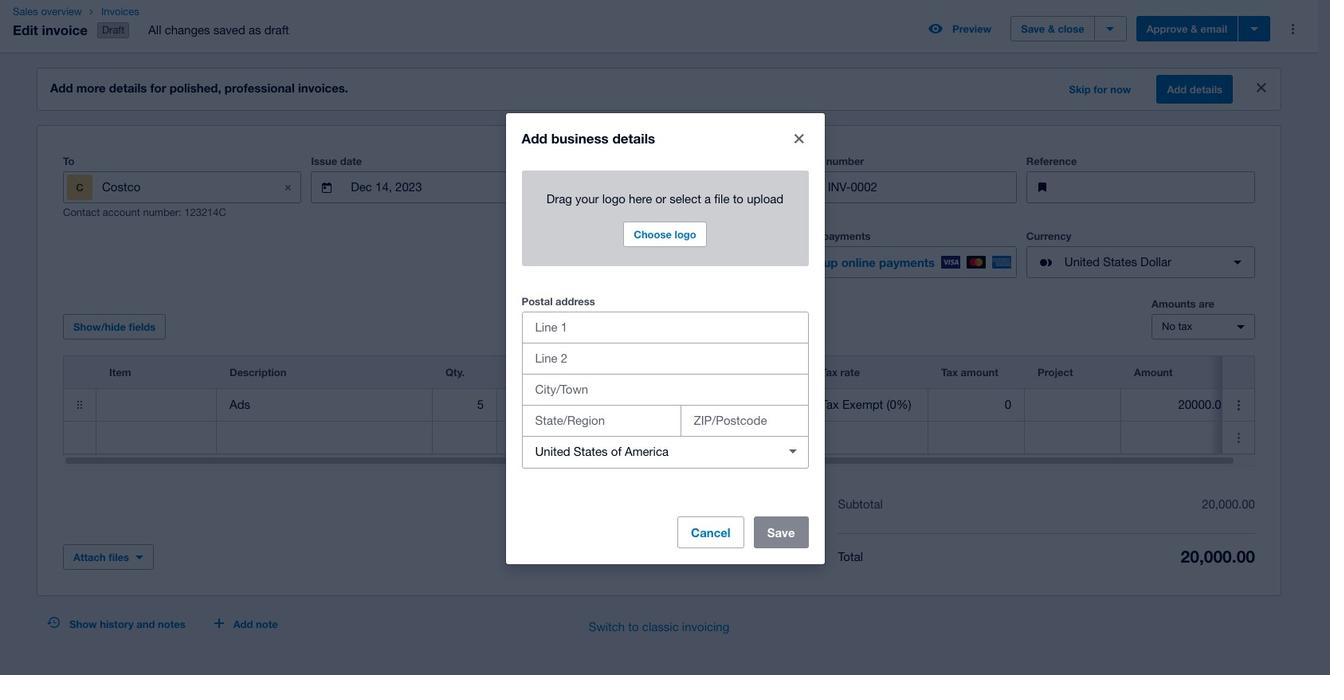 Task type: vqa. For each thing, say whether or not it's contained in the screenshot.
employees? in the left of the page
no



Task type: locate. For each thing, give the bounding box(es) containing it.
details right "business"
[[613, 130, 656, 146]]

tax left rate
[[821, 366, 838, 379]]

currency
[[1027, 230, 1072, 243]]

tax for tax exempt (0%)
[[821, 398, 839, 412]]

Amount field
[[1122, 390, 1242, 420], [1122, 423, 1242, 453]]

0 vertical spatial logo
[[603, 192, 626, 205]]

payments
[[823, 230, 871, 243], [880, 255, 935, 270]]

show/hide fields button
[[63, 314, 166, 340]]

show
[[69, 618, 97, 631]]

save right the cancel button
[[768, 525, 795, 539]]

switch to classic invoicing button
[[576, 612, 743, 644]]

logo left here
[[603, 192, 626, 205]]

1 horizontal spatial save
[[1022, 22, 1046, 35]]

& left email
[[1191, 22, 1198, 35]]

save left "close"
[[1022, 22, 1046, 35]]

add inside 'dialog'
[[522, 130, 548, 146]]

edit invoice
[[13, 21, 88, 38]]

add left "business"
[[522, 130, 548, 146]]

1 vertical spatial payments
[[880, 255, 935, 270]]

add more details for polished, professional invoices.
[[50, 81, 349, 95]]

0 horizontal spatial &
[[1049, 22, 1056, 35]]

0 vertical spatial amount field
[[1122, 390, 1242, 420]]

rate
[[841, 366, 860, 379]]

1 date from the left
[[340, 155, 362, 168]]

save button
[[754, 516, 809, 548]]

more date options image
[[747, 172, 779, 203]]

tax amount
[[942, 366, 999, 379]]

dollar
[[1141, 255, 1172, 269]]

add for add note
[[233, 618, 253, 631]]

description
[[230, 366, 287, 379]]

0
[[1005, 398, 1012, 412]]

online
[[842, 255, 876, 270]]

tax rate
[[821, 366, 860, 379]]

set up online payments button
[[788, 246, 1017, 278]]

add left more
[[50, 81, 73, 95]]

details inside 'dialog'
[[613, 130, 656, 146]]

payments inside popup button
[[880, 255, 935, 270]]

1 vertical spatial amount field
[[1122, 423, 1242, 453]]

save & close button
[[1011, 16, 1095, 42]]

due
[[550, 155, 570, 168]]

tax left 'amount'
[[942, 366, 958, 379]]

fields
[[129, 321, 156, 333]]

& for email
[[1191, 22, 1198, 35]]

&
[[1049, 22, 1056, 35], [1191, 22, 1198, 35]]

add
[[50, 81, 73, 95], [1168, 83, 1188, 96], [522, 130, 548, 146], [233, 618, 253, 631]]

2 horizontal spatial details
[[1190, 83, 1223, 96]]

tax left exempt
[[821, 398, 839, 412]]

tax for tax rate
[[821, 366, 838, 379]]

add for add details
[[1168, 83, 1188, 96]]

approve
[[1147, 22, 1188, 35]]

& for close
[[1049, 22, 1056, 35]]

1 vertical spatial price field
[[498, 423, 617, 453]]

details inside button
[[1190, 83, 1223, 96]]

add for add more details for polished, professional invoices.
[[50, 81, 73, 95]]

0 horizontal spatial details
[[109, 81, 147, 95]]

polished,
[[170, 81, 221, 95]]

a
[[705, 192, 711, 205]]

payments up online
[[823, 230, 871, 243]]

Description text field
[[217, 423, 432, 453]]

subtotal
[[838, 498, 883, 511]]

show/hide fields
[[73, 321, 156, 333]]

1 horizontal spatial for
[[1094, 83, 1108, 96]]

0 vertical spatial save
[[1022, 22, 1046, 35]]

postal
[[522, 295, 553, 307]]

0 horizontal spatial payments
[[823, 230, 871, 243]]

issue
[[311, 155, 337, 168]]

for left now
[[1094, 83, 1108, 96]]

united states dollar button
[[1027, 246, 1256, 278]]

Due date text field
[[588, 172, 740, 203]]

123214c
[[184, 207, 226, 219]]

project
[[1038, 366, 1074, 379]]

Description text field
[[217, 390, 432, 420]]

0 vertical spatial payments
[[823, 230, 871, 243]]

details down email
[[1190, 83, 1223, 96]]

1 amount field from the top
[[1122, 390, 1242, 420]]

or
[[656, 192, 667, 205]]

date
[[340, 155, 362, 168], [572, 155, 594, 168]]

Quantity field
[[433, 390, 497, 420], [433, 423, 497, 453]]

1 vertical spatial save
[[768, 525, 795, 539]]

for inside button
[[1094, 83, 1108, 96]]

saved
[[214, 23, 245, 37]]

exempt
[[843, 398, 884, 412]]

1 vertical spatial to
[[629, 620, 639, 634]]

& left "close"
[[1049, 22, 1056, 35]]

date down "business"
[[572, 155, 594, 168]]

State/Region field
[[523, 405, 681, 436]]

qty.
[[446, 366, 465, 379]]

None field
[[522, 436, 809, 468]]

switch
[[589, 620, 625, 634]]

1 horizontal spatial &
[[1191, 22, 1198, 35]]

details for add business details
[[613, 130, 656, 146]]

Price field
[[498, 390, 617, 420], [498, 423, 617, 453]]

amounts
[[1152, 298, 1197, 310]]

tax for tax amount
[[942, 366, 958, 379]]

Country text field
[[523, 437, 771, 467]]

1 horizontal spatial to
[[733, 192, 744, 205]]

add for add business details
[[522, 130, 548, 146]]

date right issue
[[340, 155, 362, 168]]

invoice number
[[788, 155, 865, 168]]

date for due date
[[572, 155, 594, 168]]

0 vertical spatial to
[[733, 192, 744, 205]]

1 horizontal spatial logo
[[675, 228, 697, 240]]

0 horizontal spatial save
[[768, 525, 795, 539]]

add left note
[[233, 618, 253, 631]]

more
[[76, 81, 106, 95]]

close
[[1059, 22, 1085, 35]]

email
[[1201, 22, 1228, 35]]

0 horizontal spatial date
[[340, 155, 362, 168]]

2 & from the left
[[1191, 22, 1198, 35]]

account
[[701, 366, 742, 379]]

number:
[[143, 207, 181, 219]]

to right switch
[[629, 620, 639, 634]]

0 vertical spatial quantity field
[[433, 390, 497, 420]]

1 horizontal spatial details
[[613, 130, 656, 146]]

drag your logo here or select a file to upload
[[547, 192, 784, 205]]

0 horizontal spatial to
[[629, 620, 639, 634]]

logo inside "choose logo" button
[[675, 228, 697, 240]]

2 date from the left
[[572, 155, 594, 168]]

draft
[[264, 23, 289, 37]]

1 vertical spatial quantity field
[[433, 423, 497, 453]]

classic
[[643, 620, 679, 634]]

tax
[[821, 366, 838, 379], [942, 366, 958, 379], [821, 398, 839, 412]]

save inside add business details 'dialog'
[[768, 525, 795, 539]]

close image
[[783, 122, 815, 154]]

20,000.00
[[1203, 498, 1256, 511], [1181, 547, 1256, 567]]

save for save & close
[[1022, 22, 1046, 35]]

costco
[[102, 180, 141, 194]]

save
[[1022, 22, 1046, 35], [768, 525, 795, 539]]

issue date
[[311, 155, 362, 168]]

invoices.
[[298, 81, 349, 95]]

1 horizontal spatial payments
[[880, 255, 935, 270]]

Invoice number text field
[[827, 172, 1017, 203]]

payments right online
[[880, 255, 935, 270]]

no tax button
[[1152, 314, 1256, 340]]

1 & from the left
[[1049, 22, 1056, 35]]

0 vertical spatial price field
[[498, 390, 617, 420]]

postal address
[[522, 295, 595, 307]]

0 vertical spatial 20,000.00
[[1203, 498, 1256, 511]]

to right file
[[733, 192, 744, 205]]

for left polished, on the left of the page
[[150, 81, 166, 95]]

all changes saved as draft
[[148, 23, 289, 37]]

add right now
[[1168, 83, 1188, 96]]

set
[[802, 255, 821, 270]]

sales overview
[[13, 6, 82, 18]]

invoice line item list element
[[63, 356, 1275, 455]]

1 vertical spatial logo
[[675, 228, 697, 240]]

show history and notes button
[[37, 612, 195, 637]]

details right more
[[109, 81, 147, 95]]

logo right choose
[[675, 228, 697, 240]]

1 horizontal spatial date
[[572, 155, 594, 168]]

professional
[[225, 81, 295, 95]]



Task type: describe. For each thing, give the bounding box(es) containing it.
to
[[63, 155, 75, 168]]

overview
[[41, 6, 82, 18]]

details for add more details for polished, professional invoices.
[[109, 81, 147, 95]]

as
[[249, 23, 261, 37]]

draft
[[102, 24, 125, 36]]

2 quantity field from the top
[[433, 423, 497, 453]]

invoices link
[[95, 4, 302, 20]]

reference
[[1027, 155, 1078, 168]]

save for save
[[768, 525, 795, 539]]

files
[[109, 551, 129, 564]]

Issue date text field
[[349, 172, 502, 203]]

date for issue date
[[340, 155, 362, 168]]

Line 2 field
[[523, 343, 808, 374]]

are
[[1199, 298, 1215, 310]]

drag
[[547, 192, 573, 205]]

amount
[[1135, 366, 1173, 379]]

sales overview link
[[6, 4, 88, 20]]

online payments
[[788, 230, 871, 243]]

states
[[1104, 255, 1138, 269]]

contact account number: 123214c
[[63, 207, 226, 219]]

total
[[838, 550, 864, 563]]

sales
[[13, 6, 38, 18]]

choose logo button
[[624, 221, 707, 247]]

more date options image
[[508, 172, 540, 203]]

up
[[824, 255, 838, 270]]

history
[[100, 618, 134, 631]]

add more details for polished, professional invoices. status
[[37, 69, 1281, 110]]

united
[[1065, 255, 1100, 269]]

2 amount field from the top
[[1122, 423, 1242, 453]]

0 horizontal spatial logo
[[603, 192, 626, 205]]

online
[[788, 230, 820, 243]]

to inside button
[[629, 620, 639, 634]]

show/hide
[[73, 321, 126, 333]]

skip for now
[[1070, 83, 1132, 96]]

note
[[256, 618, 278, 631]]

tax exempt (0%)
[[821, 398, 912, 412]]

cancel button
[[678, 516, 745, 548]]

notes
[[158, 618, 186, 631]]

business
[[552, 130, 609, 146]]

City/Town field
[[523, 374, 808, 405]]

no
[[1163, 321, 1176, 333]]

approve & email button
[[1137, 16, 1238, 42]]

choose logo
[[634, 228, 697, 240]]

number
[[827, 155, 865, 168]]

changes
[[165, 23, 210, 37]]

switch to classic invoicing
[[589, 620, 730, 634]]

amount
[[961, 366, 999, 379]]

skip for now button
[[1060, 77, 1141, 102]]

add business details
[[522, 130, 656, 146]]

address
[[556, 295, 595, 307]]

c
[[76, 181, 84, 194]]

ZIP/Postcode field
[[681, 405, 808, 436]]

add details
[[1168, 83, 1223, 96]]

invoices
[[101, 6, 139, 18]]

account
[[103, 207, 140, 219]]

amounts are
[[1152, 298, 1215, 310]]

file
[[715, 192, 730, 205]]

due date
[[550, 155, 594, 168]]

tax
[[1179, 321, 1193, 333]]

2 price field from the top
[[498, 423, 617, 453]]

approve & email
[[1147, 22, 1228, 35]]

1 price field from the top
[[498, 390, 617, 420]]

contact
[[63, 207, 100, 219]]

1 quantity field from the top
[[433, 390, 497, 420]]

add business details dialog
[[506, 113, 825, 564]]

now
[[1111, 83, 1132, 96]]

upload
[[747, 192, 784, 205]]

skip
[[1070, 83, 1091, 96]]

save & close
[[1022, 22, 1085, 35]]

invoice
[[788, 155, 824, 168]]

(0%)
[[887, 398, 912, 412]]

to inside add business details 'dialog'
[[733, 192, 744, 205]]

1 vertical spatial 20,000.00
[[1181, 547, 1256, 567]]

item
[[109, 366, 131, 379]]

cancel
[[691, 525, 731, 539]]

show history and notes
[[69, 618, 186, 631]]

all
[[148, 23, 161, 37]]

and
[[137, 618, 155, 631]]

Discount field
[[618, 390, 687, 420]]

select
[[670, 192, 702, 205]]

edit
[[13, 21, 38, 38]]

add note
[[233, 618, 278, 631]]

invoice number element
[[788, 172, 1017, 203]]

add details button
[[1157, 75, 1234, 104]]

set up online payments
[[802, 255, 935, 270]]

0 horizontal spatial for
[[150, 81, 166, 95]]

choose
[[634, 228, 672, 240]]

disc.
[[631, 366, 656, 379]]

Reference text field
[[1065, 172, 1255, 203]]

attach files button
[[63, 545, 154, 570]]

here
[[629, 192, 652, 205]]

clear image
[[777, 436, 809, 468]]

price
[[510, 366, 536, 379]]

Postal address field
[[523, 312, 808, 342]]

attach
[[73, 551, 106, 564]]

attach files
[[73, 551, 129, 564]]



